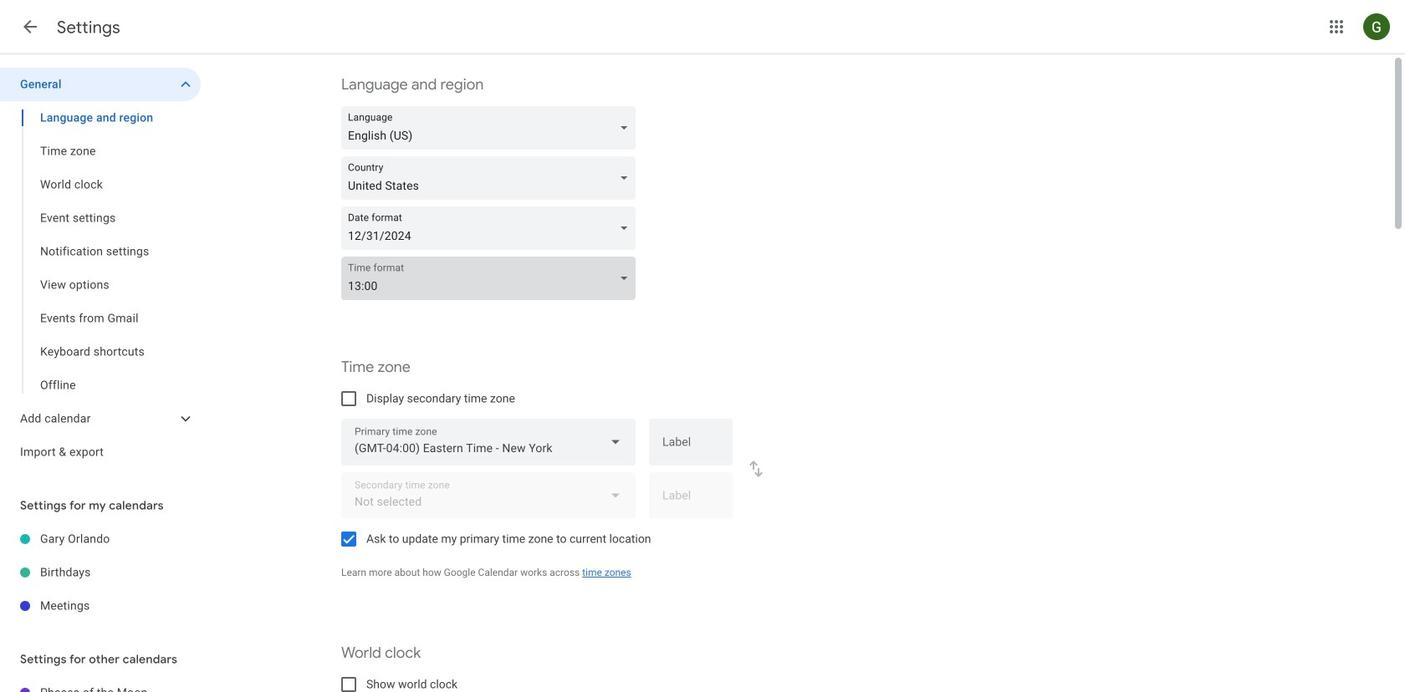 Task type: vqa. For each thing, say whether or not it's contained in the screenshot.
9 PM
no



Task type: describe. For each thing, give the bounding box(es) containing it.
go back image
[[20, 17, 40, 37]]

general tree item
[[0, 68, 201, 101]]

gary orlando tree item
[[0, 523, 201, 556]]

birthdays tree item
[[0, 556, 201, 590]]

2 tree from the top
[[0, 523, 201, 623]]

swap time zones image
[[746, 459, 766, 479]]



Task type: locate. For each thing, give the bounding box(es) containing it.
None field
[[341, 106, 643, 150], [341, 156, 643, 200], [341, 207, 643, 250], [341, 257, 643, 300], [341, 419, 636, 466], [341, 106, 643, 150], [341, 156, 643, 200], [341, 207, 643, 250], [341, 257, 643, 300], [341, 419, 636, 466]]

heading
[[57, 17, 120, 38]]

0 vertical spatial tree
[[0, 68, 201, 469]]

Label for primary time zone. text field
[[663, 437, 720, 460]]

Label for secondary time zone. text field
[[663, 491, 720, 514]]

meetings tree item
[[0, 590, 201, 623]]

tree
[[0, 68, 201, 469], [0, 523, 201, 623]]

group
[[0, 101, 201, 402]]

1 vertical spatial tree
[[0, 523, 201, 623]]

phases of the moon tree item
[[0, 677, 201, 693]]

1 tree from the top
[[0, 68, 201, 469]]



